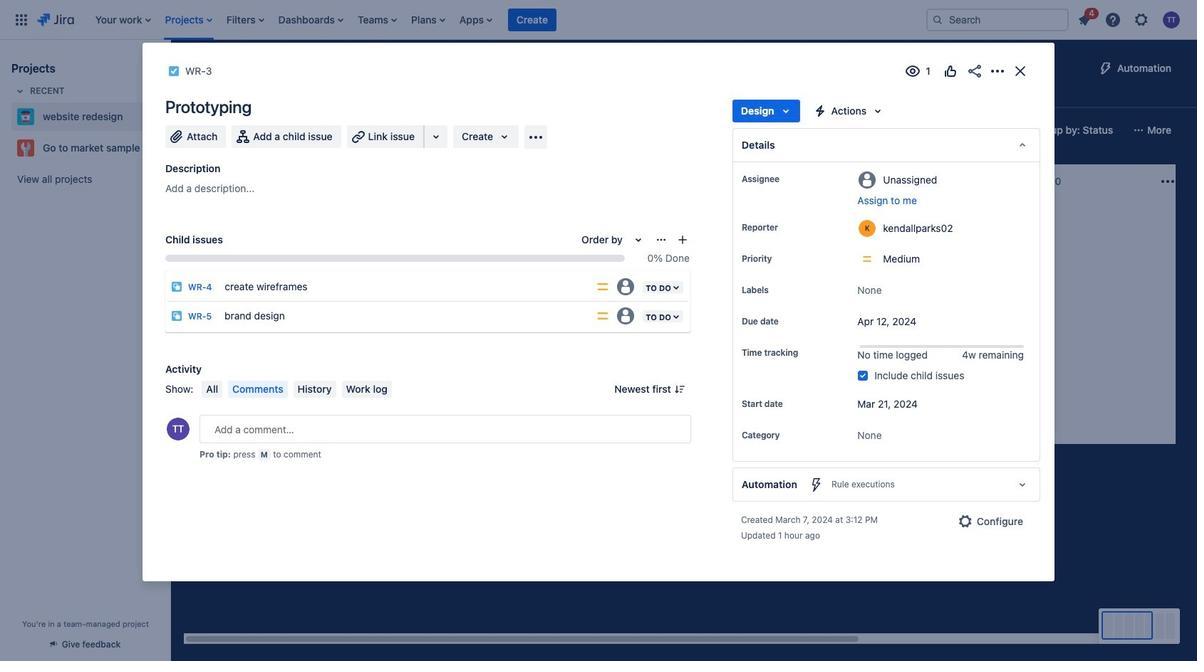 Task type: locate. For each thing, give the bounding box(es) containing it.
1 horizontal spatial task image
[[603, 279, 614, 291]]

1 vertical spatial task image
[[402, 242, 413, 254]]

tab list
[[180, 83, 952, 108]]

details element
[[732, 128, 1040, 162]]

labels pin to top. only you can see pinned fields. image
[[772, 285, 783, 296]]

task image
[[201, 242, 212, 254], [603, 279, 614, 291]]

reporter pin to top. only you can see pinned fields. image
[[781, 222, 792, 234]]

create child image
[[677, 234, 688, 246]]

link web pages and more image
[[428, 128, 445, 145]]

None search field
[[926, 8, 1069, 31]]

automation image
[[1097, 60, 1114, 77]]

copy link to issue image
[[209, 65, 221, 76]]

banner
[[0, 0, 1197, 40]]

medium image
[[556, 242, 567, 254], [757, 279, 768, 291]]

0 vertical spatial task image
[[168, 66, 180, 77]]

0 horizontal spatial medium image
[[556, 242, 567, 254]]

Add a comment… field
[[200, 415, 691, 444]]

close image
[[1012, 63, 1029, 80]]

jira image
[[37, 11, 74, 28], [37, 11, 74, 28]]

add app image
[[527, 129, 544, 146]]

issue type: sub-task image
[[171, 281, 182, 293]]

task image right high icon
[[402, 242, 413, 254]]

task image left copy link to issue icon
[[168, 66, 180, 77]]

more information about kendallparks02 image
[[859, 220, 876, 237]]

0 vertical spatial priority: medium image
[[596, 280, 610, 294]]

0 vertical spatial task image
[[201, 242, 212, 254]]

tab
[[250, 83, 284, 108]]

1 priority: medium image from the top
[[596, 280, 610, 294]]

priority: medium image
[[596, 280, 610, 294], [596, 309, 610, 324]]

hide subtasks image
[[840, 280, 857, 297]]

menu bar
[[199, 381, 395, 398]]

2 priority: medium image from the top
[[596, 309, 610, 324]]

Search field
[[926, 8, 1069, 31]]

0 horizontal spatial task image
[[201, 242, 212, 254]]

due date: 20 march 2024 image
[[606, 261, 617, 272], [606, 261, 617, 272]]

task image
[[168, 66, 180, 77], [402, 242, 413, 254]]

1 vertical spatial priority: medium image
[[596, 309, 610, 324]]

dialog
[[143, 43, 1055, 582]]

priority: medium image for issue type: sub-task icon
[[596, 309, 610, 324]]

list item
[[91, 0, 155, 40], [161, 0, 216, 40], [222, 0, 268, 40], [274, 0, 348, 40], [353, 0, 401, 40], [407, 0, 450, 40], [455, 0, 497, 40], [508, 0, 556, 40], [1072, 5, 1099, 31]]

1 vertical spatial medium image
[[757, 279, 768, 291]]

1 horizontal spatial task image
[[402, 242, 413, 254]]

list
[[88, 0, 915, 40], [1072, 5, 1189, 32]]

0 horizontal spatial task image
[[168, 66, 180, 77]]



Task type: vqa. For each thing, say whether or not it's contained in the screenshot.
"sample"
no



Task type: describe. For each thing, give the bounding box(es) containing it.
high image
[[355, 242, 366, 254]]

1 vertical spatial task image
[[603, 279, 614, 291]]

Search board text field
[[190, 120, 298, 140]]

collapse recent projects image
[[11, 83, 29, 100]]

0 vertical spatial medium image
[[556, 242, 567, 254]]

1 horizontal spatial list
[[1072, 5, 1189, 32]]

add people image
[[366, 122, 383, 139]]

issue actions image
[[655, 234, 667, 246]]

issue type: sub-task image
[[171, 311, 182, 322]]

priority: medium image for issue type: sub-task image
[[596, 280, 610, 294]]

actions image
[[989, 63, 1006, 80]]

assignee pin to top. only you can see pinned fields. image
[[782, 174, 794, 185]]

search image
[[932, 14, 943, 25]]

1 horizontal spatial medium image
[[757, 279, 768, 291]]

due date pin to top. only you can see pinned fields. image
[[782, 316, 793, 328]]

primary element
[[9, 0, 915, 40]]

automation element
[[732, 468, 1040, 503]]

vote options: no one has voted for this issue yet. image
[[942, 63, 959, 80]]

0 horizontal spatial list
[[88, 0, 915, 40]]



